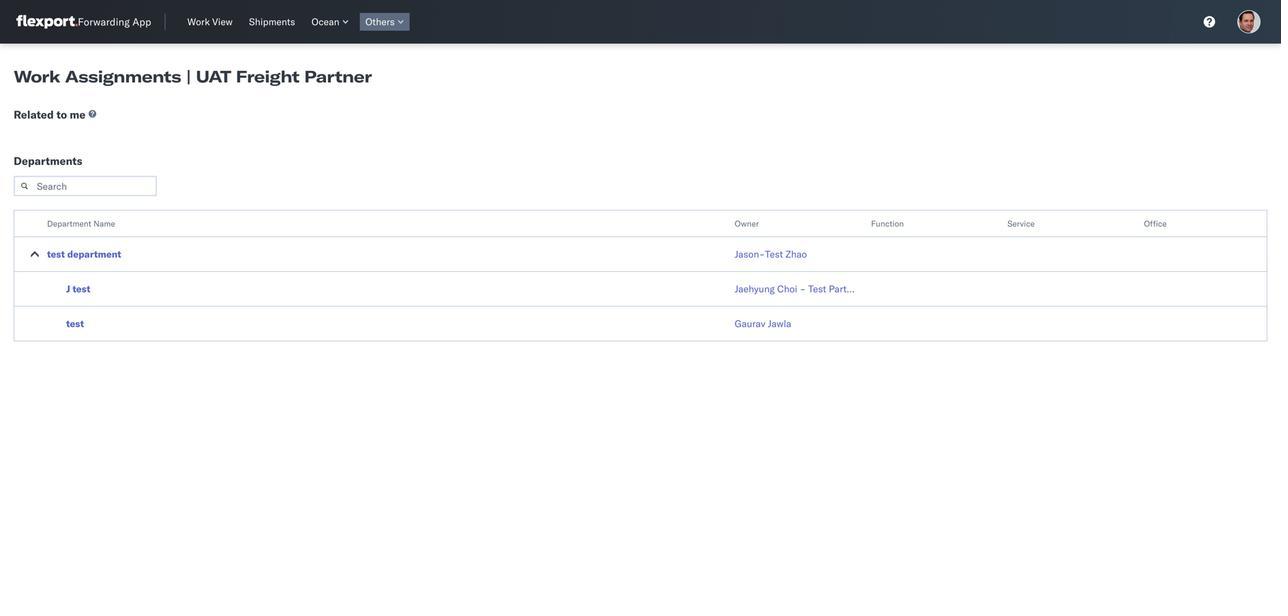 Task type: describe. For each thing, give the bounding box(es) containing it.
j test link
[[66, 282, 90, 296]]

ocean
[[312, 16, 339, 28]]

j
[[66, 283, 70, 295]]

departments
[[14, 154, 82, 168]]

jaehyung choi - test partner ops manager
[[735, 283, 921, 295]]

me
[[70, 108, 86, 121]]

jawla
[[768, 318, 791, 330]]

test link
[[66, 317, 84, 331]]

test department
[[47, 248, 121, 260]]

department name
[[47, 219, 115, 229]]

related to me
[[14, 108, 86, 121]]

1 horizontal spatial partner
[[829, 283, 861, 295]]

1 horizontal spatial test
[[808, 283, 826, 295]]

0 vertical spatial test
[[765, 248, 783, 260]]

department
[[67, 248, 121, 260]]

owner
[[735, 219, 759, 229]]

assignments
[[65, 66, 181, 87]]

test department link
[[47, 248, 121, 261]]

gaurav
[[735, 318, 765, 330]]

related
[[14, 108, 54, 121]]

|
[[186, 66, 191, 87]]

manager
[[883, 283, 921, 295]]

others button
[[360, 13, 410, 31]]

work for work view
[[187, 16, 210, 28]]

zhao
[[786, 248, 807, 260]]

Search text field
[[14, 176, 157, 196]]



Task type: vqa. For each thing, say whether or not it's contained in the screenshot.
the OS button
no



Task type: locate. For each thing, give the bounding box(es) containing it.
work view
[[187, 16, 233, 28]]

test right j
[[73, 283, 90, 295]]

work up the related
[[14, 66, 60, 87]]

0 horizontal spatial work
[[14, 66, 60, 87]]

jaehyung
[[735, 283, 775, 295]]

gaurav jawla
[[735, 318, 791, 330]]

0 horizontal spatial test
[[765, 248, 783, 260]]

shipments
[[249, 16, 295, 28]]

service
[[1008, 219, 1035, 229]]

forwarding app link
[[16, 15, 151, 29]]

1 horizontal spatial work
[[187, 16, 210, 28]]

view
[[212, 16, 233, 28]]

test for test department
[[47, 248, 65, 260]]

j test
[[66, 283, 90, 295]]

test right -
[[808, 283, 826, 295]]

2 vertical spatial test
[[66, 318, 84, 330]]

to
[[56, 108, 67, 121]]

app
[[132, 15, 151, 28]]

test
[[765, 248, 783, 260], [808, 283, 826, 295]]

partner left ops
[[829, 283, 861, 295]]

work assignments | uat freight partner
[[14, 66, 372, 87]]

0 vertical spatial work
[[187, 16, 210, 28]]

partner down ocean button in the top of the page
[[304, 66, 372, 87]]

work for work assignments | uat freight partner
[[14, 66, 60, 87]]

office
[[1144, 219, 1167, 229]]

partner
[[304, 66, 372, 87], [829, 283, 861, 295]]

0 vertical spatial test
[[47, 248, 65, 260]]

forwarding
[[78, 15, 130, 28]]

1 vertical spatial test
[[73, 283, 90, 295]]

flexport. image
[[16, 15, 78, 29]]

uat
[[196, 66, 231, 87]]

test
[[47, 248, 65, 260], [73, 283, 90, 295], [66, 318, 84, 330]]

gaurav jawla link
[[735, 317, 791, 331]]

jason-test zhao
[[735, 248, 807, 260]]

others
[[365, 16, 395, 28]]

name
[[93, 219, 115, 229]]

test down j test link
[[66, 318, 84, 330]]

ops
[[863, 283, 881, 295]]

1 vertical spatial work
[[14, 66, 60, 87]]

ocean button
[[306, 13, 354, 31]]

1 vertical spatial test
[[808, 283, 826, 295]]

work view link
[[182, 13, 238, 31]]

jason-
[[735, 248, 765, 260]]

1 vertical spatial partner
[[829, 283, 861, 295]]

jaehyung choi - test partner ops manager link
[[735, 282, 921, 296]]

0 vertical spatial partner
[[304, 66, 372, 87]]

work
[[187, 16, 210, 28], [14, 66, 60, 87]]

test left zhao
[[765, 248, 783, 260]]

-
[[800, 283, 806, 295]]

test for test
[[66, 318, 84, 330]]

work left view
[[187, 16, 210, 28]]

forwarding app
[[78, 15, 151, 28]]

0 horizontal spatial partner
[[304, 66, 372, 87]]

test down department
[[47, 248, 65, 260]]

choi
[[777, 283, 797, 295]]

shipments link
[[244, 13, 301, 31]]

function
[[871, 219, 904, 229]]

jason-test zhao link
[[735, 248, 807, 261]]

freight
[[236, 66, 299, 87]]

department
[[47, 219, 91, 229]]



